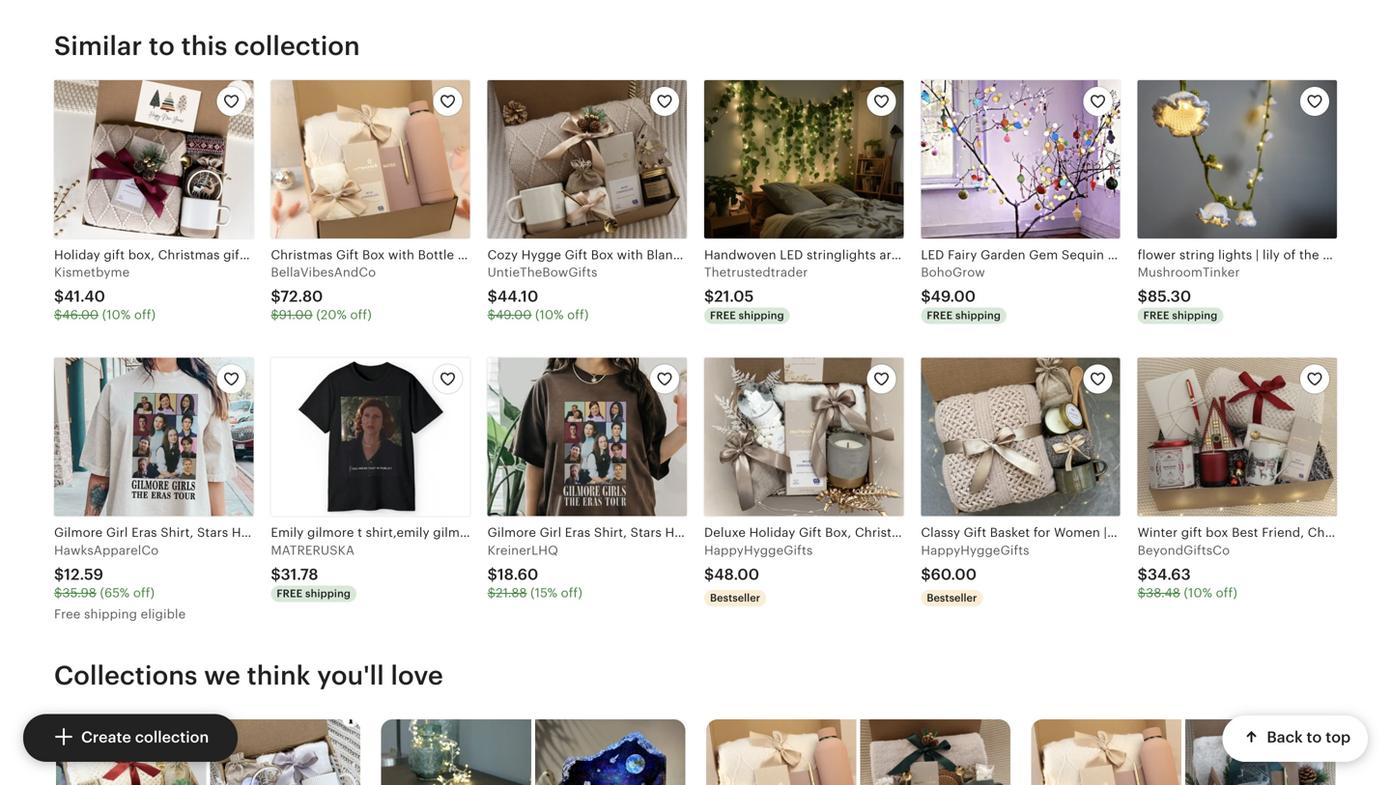 Task type: vqa. For each thing, say whether or not it's contained in the screenshot.


Task type: locate. For each thing, give the bounding box(es) containing it.
1 vertical spatial to
[[1307, 729, 1322, 747]]

$
[[54, 288, 64, 306], [271, 288, 281, 306], [488, 288, 498, 306], [705, 288, 715, 306], [921, 288, 931, 306], [1138, 288, 1148, 306], [54, 308, 62, 322], [271, 308, 279, 322], [488, 308, 496, 322], [54, 566, 64, 584], [271, 566, 281, 584], [488, 566, 498, 584], [705, 566, 714, 584], [921, 566, 931, 584], [1138, 566, 1148, 584], [54, 586, 62, 601], [488, 586, 496, 601], [1138, 586, 1146, 601]]

$ inside thetrustedtrader $ 21.05 free shipping
[[705, 288, 715, 306]]

1 | from the left
[[1256, 248, 1260, 262]]

49.00 down 44.10
[[496, 308, 532, 322]]

christmas gift box with bottle | corporate gift set |  fall care package | hygge gift box with blanket | personalized gift image
[[271, 80, 470, 239], [706, 720, 857, 786], [1032, 720, 1182, 786]]

bestseller
[[710, 592, 761, 605], [927, 592, 978, 605]]

bestseller down 48.00
[[710, 592, 761, 605]]

(10% for 41.40
[[102, 308, 131, 322]]

$ inside bohogrow $ 49.00 free shipping
[[921, 288, 931, 306]]

we
[[204, 661, 241, 691]]

0 horizontal spatial 49.00
[[496, 308, 532, 322]]

valley
[[1323, 248, 1359, 262]]

holiday gift box, personalized christmas gift box for her, hygge gift box for women, winter gift box, self care, christmas care package image
[[1186, 720, 1336, 786]]

off) right (20%
[[350, 308, 372, 322]]

2 bestseller from the left
[[927, 592, 978, 605]]

deluxe holiday gift box, christmas gift idea, warm gift, winter gift box, sending a hug, gift box for women, hygge gift box, new years gifts image
[[705, 358, 904, 517]]

(10% for 34.63
[[1185, 586, 1213, 601]]

shipping inside bohogrow $ 49.00 free shipping
[[956, 310, 1001, 322]]

49.00 inside bohogrow $ 49.00 free shipping
[[931, 288, 976, 306]]

shipping for 21.05
[[739, 310, 785, 322]]

1 happyhyggegifts from the left
[[705, 543, 813, 558]]

gilmore girl eras shirt, stars hollows shirt, tv show gifts shirt [the original] image
[[54, 358, 254, 517]]

holiday gift box for family, couples gift set, hygge gift basket for couples, families, cozy winter care package image
[[860, 720, 1011, 786]]

bestseller inside happyhyggegifts $ 48.00 bestseller
[[710, 592, 761, 605]]

0 horizontal spatial |
[[1256, 248, 1260, 262]]

| left lily
[[1256, 248, 1260, 262]]

off)
[[134, 308, 156, 322], [350, 308, 372, 322], [567, 308, 589, 322], [133, 586, 155, 601], [561, 586, 583, 601], [1217, 586, 1238, 601]]

21.05
[[715, 288, 754, 306]]

lights
[[1219, 248, 1253, 262]]

shipping down '85.30'
[[1173, 310, 1218, 322]]

bestseller for 60.00
[[927, 592, 978, 605]]

34.63
[[1148, 566, 1191, 584]]

$ inside flower string lights | lily of the valley | warm mushroomtinker $ 85.30 free shipping
[[1138, 288, 1148, 306]]

free down bohogrow
[[927, 310, 953, 322]]

1 vertical spatial 49.00
[[496, 308, 532, 322]]

to for back
[[1307, 729, 1322, 747]]

off) right 46.00
[[134, 308, 156, 322]]

mushroomtinker
[[1138, 265, 1241, 280]]

to inside button
[[1307, 729, 1322, 747]]

2 horizontal spatial christmas gift box with bottle | corporate gift set |  fall care package | hygge gift box with blanket | personalized gift image
[[1032, 720, 1182, 786]]

free inside matreruska $ 31.78 free shipping
[[277, 588, 303, 600]]

31.78
[[281, 566, 319, 584]]

warm
[[1369, 248, 1392, 262]]

shipping inside matreruska $ 31.78 free shipping
[[305, 588, 351, 600]]

(10% inside beyondgiftsco $ 34.63 $ 38.48 (10% off)
[[1185, 586, 1213, 601]]

1 horizontal spatial |
[[1362, 248, 1365, 262]]

the
[[1300, 248, 1320, 262]]

2 | from the left
[[1362, 248, 1365, 262]]

1 horizontal spatial bestseller
[[927, 592, 978, 605]]

off) inside hawksapparelco $ 12.59 $ 35.98 (65% off) free shipping eligible
[[133, 586, 155, 601]]

emily gilmore t shirt,emily gilmore shirt,gilmore girl shirt,gilmore girl merch,gilmore girl,gilmore girl gift,unique gift,gift for her image
[[271, 358, 470, 517]]

collection right this
[[234, 31, 360, 61]]

72.80
[[281, 288, 323, 306]]

thetrustedtrader
[[705, 265, 808, 280]]

flower string lights | lily of the valley | warm mushroomtinker $ 85.30 free shipping
[[1138, 248, 1392, 322]]

off) for 12.59
[[133, 586, 155, 601]]

shipping down 21.05
[[739, 310, 785, 322]]

off) for 72.80
[[350, 308, 372, 322]]

happyhyggegifts up 60.00
[[921, 543, 1030, 558]]

shipping inside hawksapparelco $ 12.59 $ 35.98 (65% off) free shipping eligible
[[84, 608, 137, 622]]

to
[[149, 31, 175, 61], [1307, 729, 1322, 747]]

off) inside kreinerlhq $ 18.60 $ 21.88 (15% off)
[[561, 586, 583, 601]]

1 horizontal spatial (10%
[[535, 308, 564, 322]]

off) right '(15%' on the bottom left
[[561, 586, 583, 601]]

shipping down (65%
[[84, 608, 137, 622]]

christmas gift box with bottle | corporate gift set |  fall care package | hygge gift box with blanket | personalized gift image for the holiday gift box, personalized christmas gift box for her, hygge gift box for women, winter gift box, self care, christmas care package image
[[1032, 720, 1182, 786]]

to left top
[[1307, 729, 1322, 747]]

winter gift box best friend, christmas gift basket hygge, holiday gift box for women, gift idea, care package for her warm gift set image
[[1138, 358, 1338, 517]]

kreinerlhq $ 18.60 $ 21.88 (15% off)
[[488, 543, 583, 601]]

46.00
[[62, 308, 99, 322]]

49.00 down bohogrow
[[931, 288, 976, 306]]

0 horizontal spatial collection
[[135, 729, 209, 747]]

|
[[1256, 248, 1260, 262], [1362, 248, 1365, 262]]

shipping inside thetrustedtrader $ 21.05 free shipping
[[739, 310, 785, 322]]

eligible
[[141, 608, 186, 622]]

1 bestseller from the left
[[710, 592, 761, 605]]

of
[[1284, 248, 1297, 262]]

shipping down bohogrow
[[956, 310, 1001, 322]]

shipping down 31.78
[[305, 588, 351, 600]]

(10% down 34.63
[[1185, 586, 1213, 601]]

0 horizontal spatial bestseller
[[710, 592, 761, 605]]

0 horizontal spatial happyhyggegifts
[[705, 543, 813, 558]]

shipping
[[739, 310, 785, 322], [956, 310, 1001, 322], [1173, 310, 1218, 322], [305, 588, 351, 600], [84, 608, 137, 622]]

love
[[391, 661, 444, 691]]

| left warm
[[1362, 248, 1365, 262]]

collections
[[54, 661, 198, 691]]

0 horizontal spatial (10%
[[102, 308, 131, 322]]

off) inside untiethebowgifts $ 44.10 $ 49.00 (10% off)
[[567, 308, 589, 322]]

18.60
[[498, 566, 539, 584]]

free down 21.05
[[710, 310, 736, 322]]

free for 49.00
[[927, 310, 953, 322]]

85.30
[[1148, 288, 1192, 306]]

hawksapparelco
[[54, 543, 159, 558]]

1 horizontal spatial 49.00
[[931, 288, 976, 306]]

to for similar
[[149, 31, 175, 61]]

(10%
[[102, 308, 131, 322], [535, 308, 564, 322], [1185, 586, 1213, 601]]

0 vertical spatial to
[[149, 31, 175, 61]]

off) down untiethebowgifts at the left top
[[567, 308, 589, 322]]

back to top
[[1267, 729, 1351, 747]]

string
[[1180, 248, 1215, 262]]

2 happyhyggegifts from the left
[[921, 543, 1030, 558]]

(10% inside untiethebowgifts $ 44.10 $ 49.00 (10% off)
[[535, 308, 564, 322]]

21.88
[[496, 586, 527, 601]]

free down 31.78
[[277, 588, 303, 600]]

1 vertical spatial collection
[[135, 729, 209, 747]]

off) inside beyondgiftsco $ 34.63 $ 38.48 (10% off)
[[1217, 586, 1238, 601]]

free inside thetrustedtrader $ 21.05 free shipping
[[710, 310, 736, 322]]

free
[[54, 608, 81, 622]]

off) inside kismetbyme $ 41.40 $ 46.00 (10% off)
[[134, 308, 156, 322]]

2 horizontal spatial (10%
[[1185, 586, 1213, 601]]

49.00
[[931, 288, 976, 306], [496, 308, 532, 322]]

free
[[710, 310, 736, 322], [927, 310, 953, 322], [1144, 310, 1170, 322], [277, 588, 303, 600]]

collection
[[234, 31, 360, 61], [135, 729, 209, 747]]

0 vertical spatial 49.00
[[931, 288, 976, 306]]

collection right create
[[135, 729, 209, 747]]

0 vertical spatial collection
[[234, 31, 360, 61]]

bestseller inside happyhyggegifts $ 60.00 bestseller
[[927, 592, 978, 605]]

untiethebowgifts
[[488, 265, 598, 280]]

1 horizontal spatial to
[[1307, 729, 1322, 747]]

similar
[[54, 31, 142, 61]]

create collection button
[[23, 715, 238, 763]]

(65%
[[100, 586, 130, 601]]

off) inside bellavibesandco $ 72.80 $ 91.00 (20% off)
[[350, 308, 372, 322]]

49.00 inside untiethebowgifts $ 44.10 $ 49.00 (10% off)
[[496, 308, 532, 322]]

(10% down 44.10
[[535, 308, 564, 322]]

shipping inside flower string lights | lily of the valley | warm mushroomtinker $ 85.30 free shipping
[[1173, 310, 1218, 322]]

(10% inside kismetbyme $ 41.40 $ 46.00 (10% off)
[[102, 308, 131, 322]]

off) up eligible
[[133, 586, 155, 601]]

collections we think you'll love
[[54, 661, 444, 691]]

crystal cluster - battery or plug in operated fairy light string image
[[381, 720, 531, 786]]

12.59
[[64, 566, 103, 584]]

bestseller down 60.00
[[927, 592, 978, 605]]

happyhyggegifts up 48.00
[[705, 543, 813, 558]]

off) down beyondgiftsco
[[1217, 586, 1238, 601]]

to left this
[[149, 31, 175, 61]]

0 horizontal spatial to
[[149, 31, 175, 61]]

top
[[1326, 729, 1351, 747]]

happyhyggegifts
[[705, 543, 813, 558], [921, 543, 1030, 558]]

1 horizontal spatial collection
[[234, 31, 360, 61]]

off) for 44.10
[[567, 308, 589, 322]]

holiday gift box, christmas gift idea, warm gift, winter gift box, sending a hug, gift box for women, hygge gift, new years gift idea image
[[54, 80, 254, 239], [210, 720, 360, 786]]

free down '85.30'
[[1144, 310, 1170, 322]]

off) for 18.60
[[561, 586, 583, 601]]

1 horizontal spatial happyhyggegifts
[[921, 543, 1030, 558]]

happyhyggegifts for 48.00
[[705, 543, 813, 558]]

free inside bohogrow $ 49.00 free shipping
[[927, 310, 953, 322]]

this
[[181, 31, 228, 61]]

1 horizontal spatial christmas gift box with bottle | corporate gift set |  fall care package | hygge gift box with blanket | personalized gift image
[[706, 720, 857, 786]]

(10% right 46.00
[[102, 308, 131, 322]]



Task type: describe. For each thing, give the bounding box(es) containing it.
shipping for 49.00
[[956, 310, 1001, 322]]

free for 31.78
[[277, 588, 303, 600]]

$ inside happyhyggegifts $ 48.00 bestseller
[[705, 566, 714, 584]]

you'll
[[317, 661, 384, 691]]

flower
[[1138, 248, 1177, 262]]

matreruska $ 31.78 free shipping
[[271, 543, 355, 600]]

happyhyggegifts $ 60.00 bestseller
[[921, 543, 1030, 605]]

similar to this collection
[[54, 31, 360, 61]]

$ inside matreruska $ 31.78 free shipping
[[271, 566, 281, 584]]

matreruska
[[271, 543, 355, 558]]

thetrustedtrader $ 21.05 free shipping
[[705, 265, 808, 322]]

happyhyggegifts $ 48.00 bestseller
[[705, 543, 813, 605]]

kreinerlhq
[[488, 543, 559, 558]]

35.98
[[62, 586, 97, 601]]

bohogrow
[[921, 265, 986, 280]]

91.00
[[279, 308, 313, 322]]

0 horizontal spatial christmas gift box with bottle | corporate gift set |  fall care package | hygge gift box with blanket | personalized gift image
[[271, 80, 470, 239]]

bohogrow $ 49.00 free shipping
[[921, 265, 1001, 322]]

$ inside happyhyggegifts $ 60.00 bestseller
[[921, 566, 931, 584]]

0 vertical spatial holiday gift box, christmas gift idea, warm gift, winter gift box, sending a hug, gift box for women, hygge gift, new years gift idea image
[[54, 80, 254, 239]]

bellavibesandco $ 72.80 $ 91.00 (20% off)
[[271, 265, 376, 322]]

beyondgiftsco
[[1138, 543, 1231, 558]]

41.40
[[64, 288, 105, 306]]

happyhyggegifts for 60.00
[[921, 543, 1030, 558]]

free for 21.05
[[710, 310, 736, 322]]

38.48
[[1146, 586, 1181, 601]]

bestseller for 48.00
[[710, 592, 761, 605]]

hawksapparelco $ 12.59 $ 35.98 (65% off) free shipping eligible
[[54, 543, 186, 622]]

led fairy garden gem sequin confetti string lights nursery holiday teepee sleep tent boho decor image
[[921, 80, 1121, 239]]

create
[[81, 729, 131, 747]]

(20%
[[316, 308, 347, 322]]

44.10
[[498, 288, 539, 306]]

untiethebowgifts $ 44.10 $ 49.00 (10% off)
[[488, 265, 598, 322]]

bellavibesandco
[[271, 265, 376, 280]]

handwoven led stringlights around artificial vine leaves battery powered , bedroom decor, leaf fairy lights, vine fairy lights, vine leds image
[[705, 80, 904, 239]]

(10% for 44.10
[[535, 308, 564, 322]]

off) for 34.63
[[1217, 586, 1238, 601]]

classy gift basket for women | cozy gift box with blanket, socks, candle | self care gift box, care package, gifts for her for any occasion image
[[921, 358, 1121, 517]]

off) for 41.40
[[134, 308, 156, 322]]

kismetbyme $ 41.40 $ 46.00 (10% off)
[[54, 265, 156, 322]]

collection inside button
[[135, 729, 209, 747]]

kismetbyme
[[54, 265, 130, 280]]

gilmore girl eras shirt, stars hollows shirt, tv show gifts sweatshirt [the original] image
[[488, 358, 687, 517]]

back to top button
[[1223, 716, 1369, 763]]

think
[[247, 661, 311, 691]]

beyondgiftsco $ 34.63 $ 38.48 (10% off)
[[1138, 543, 1238, 601]]

warm and cozy gift box with blanket, employee appreciation gift, fall care package, hygge gift box, personalized gift, handmade gifts image
[[56, 720, 206, 786]]

48.00
[[714, 566, 760, 584]]

christmas gift box with bottle | corporate gift set |  fall care package | hygge gift box with blanket | personalized gift image for holiday gift box for family, couples gift set, hygge gift basket for couples, families, cozy winter care package image
[[706, 720, 857, 786]]

create collection
[[81, 729, 209, 747]]

cozy hygge gift box with blanket, self care, christmas, thank you gift box for friend mentor, teacher, coworker image
[[488, 80, 687, 239]]

back
[[1267, 729, 1303, 747]]

astronauts epoxy lamp, cosmic space night light, wood lamp, custom night light, gift for him, kids gift, housewarming gift, christmas gifts image
[[535, 720, 686, 786]]

60.00
[[931, 566, 977, 584]]

lily
[[1263, 248, 1281, 262]]

1 vertical spatial holiday gift box, christmas gift idea, warm gift, winter gift box, sending a hug, gift box for women, hygge gift, new years gift idea image
[[210, 720, 360, 786]]

(15%
[[531, 586, 558, 601]]

free inside flower string lights | lily of the valley | warm mushroomtinker $ 85.30 free shipping
[[1144, 310, 1170, 322]]

shipping for 31.78
[[305, 588, 351, 600]]

flower string lights | lily of the valley | warm white image
[[1138, 80, 1338, 239]]



